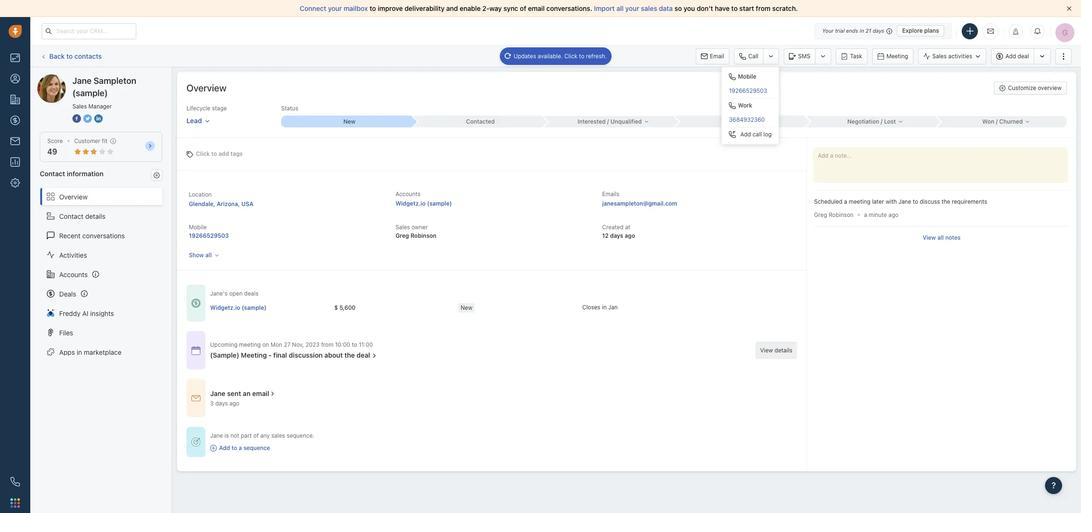 Task type: describe. For each thing, give the bounding box(es) containing it.
contact for contact information
[[40, 170, 65, 178]]

(sample) meeting - final discussion about the deal
[[210, 351, 370, 359]]

log
[[764, 131, 772, 138]]

1 horizontal spatial widgetz.io (sample) link
[[396, 200, 452, 207]]

sampleton for jane sampleton (sample) sales manager
[[94, 76, 136, 86]]

0 horizontal spatial from
[[321, 341, 334, 348]]

$ 5,600
[[335, 304, 356, 311]]

container_wx8msf4aqz5i3rn1 image down 11:00
[[371, 352, 378, 359]]

(sample) for accounts widgetz.io (sample)
[[427, 200, 452, 207]]

(sample) for jane sampleton (sample)
[[107, 74, 134, 82]]

scheduled a meeting later with jane to discuss the requirements
[[815, 198, 988, 205]]

1 horizontal spatial greg
[[815, 211, 828, 218]]

call link
[[735, 48, 764, 64]]

facebook circled image
[[72, 114, 81, 124]]

deal inside button
[[1019, 53, 1030, 60]]

sales inside jane sampleton (sample) sales manager
[[72, 103, 87, 110]]

-
[[269, 351, 272, 359]]

updates
[[514, 52, 537, 59]]

add deal
[[1006, 53, 1030, 60]]

customize overview button
[[995, 81, 1068, 95]]

insights
[[90, 309, 114, 317]]

sampleton for jane sampleton (sample)
[[73, 74, 105, 82]]

1 horizontal spatial a
[[845, 198, 848, 205]]

1 vertical spatial of
[[254, 432, 259, 439]]

arizona,
[[217, 200, 240, 207]]

part
[[241, 432, 252, 439]]

stage
[[212, 105, 227, 112]]

container_wx8msf4aqz5i3rn1 image left 3 on the left bottom of the page
[[191, 393, 201, 403]]

0 horizontal spatial meeting
[[241, 351, 267, 359]]

mailbox
[[344, 4, 368, 12]]

greg robinson
[[815, 211, 854, 218]]

jane's open deals
[[210, 290, 259, 297]]

emails janesampleton@gmail.com
[[603, 190, 678, 207]]

view for view all notes
[[923, 234, 937, 241]]

lifecycle
[[187, 105, 210, 112]]

connect
[[300, 4, 327, 12]]

activities
[[59, 251, 87, 259]]

mobile for mobile 19266529503
[[189, 224, 207, 231]]

greg inside sales owner greg robinson
[[396, 232, 409, 239]]

close image
[[1068, 6, 1073, 11]]

apps in marketplace
[[59, 348, 122, 356]]

won / churned button
[[937, 116, 1068, 127]]

any
[[261, 432, 270, 439]]

1 vertical spatial 19266529503 link
[[189, 232, 229, 239]]

show
[[189, 252, 204, 259]]

0 horizontal spatial sales
[[272, 432, 285, 439]]

jane is not part of any sales sequence.
[[210, 432, 315, 439]]

container_wx8msf4aqz5i3rn1 image left widgetz.io (sample)
[[191, 299, 201, 308]]

/ for negotiation
[[882, 118, 883, 125]]

call
[[753, 131, 762, 138]]

jan
[[609, 304, 618, 311]]

to left start
[[732, 4, 738, 12]]

closes
[[583, 304, 601, 311]]

explore
[[903, 27, 924, 34]]

all for view all notes
[[938, 234, 945, 241]]

new inside new link
[[344, 118, 356, 125]]

overview
[[1039, 84, 1063, 91]]

3684932360
[[730, 116, 766, 123]]

add for add to a sequence
[[219, 445, 230, 452]]

0 vertical spatial the
[[942, 198, 951, 205]]

negotiation / lost button
[[806, 116, 937, 127]]

phone image
[[10, 477, 20, 487]]

explore plans
[[903, 27, 940, 34]]

new link
[[281, 116, 412, 127]]

improve
[[378, 4, 403, 12]]

$
[[335, 304, 338, 311]]

contact information
[[40, 170, 104, 178]]

location
[[189, 191, 212, 198]]

view for view details
[[761, 347, 774, 354]]

5,600
[[340, 304, 356, 311]]

mng settings image
[[153, 172, 160, 178]]

email image
[[988, 27, 995, 35]]

refresh.
[[587, 52, 607, 59]]

in for closes in jan
[[602, 304, 607, 311]]

10:00
[[335, 341, 350, 348]]

contact details
[[59, 212, 106, 220]]

upcoming
[[210, 341, 238, 348]]

1 horizontal spatial 19266529503 link
[[723, 84, 779, 98]]

deals
[[59, 290, 76, 298]]

data
[[659, 4, 673, 12]]

task
[[851, 52, 863, 59]]

sales owner greg robinson
[[396, 224, 437, 239]]

1 your from the left
[[328, 4, 342, 12]]

enable
[[460, 4, 481, 12]]

1 horizontal spatial of
[[520, 4, 527, 12]]

back to contacts
[[49, 52, 102, 60]]

(sample)
[[210, 351, 239, 359]]

0 horizontal spatial the
[[345, 351, 355, 359]]

view details
[[761, 347, 793, 354]]

accounts widgetz.io (sample)
[[396, 190, 452, 207]]

won
[[983, 118, 995, 125]]

freshworks switcher image
[[10, 498, 20, 508]]

0 vertical spatial email
[[528, 4, 545, 12]]

3 days ago
[[210, 400, 240, 407]]

not
[[231, 432, 239, 439]]

0 vertical spatial sales
[[642, 4, 658, 12]]

new inside row
[[461, 304, 473, 311]]

2 your from the left
[[626, 4, 640, 12]]

deals
[[244, 290, 259, 297]]

click to add tags
[[196, 150, 243, 157]]

sales for sales owner greg robinson
[[396, 224, 410, 231]]

churned
[[1000, 118, 1024, 125]]

updates available. click to refresh.
[[514, 52, 607, 59]]

Search your CRM... text field
[[42, 23, 136, 39]]

customize overview
[[1009, 84, 1063, 91]]

discussion
[[289, 351, 323, 359]]

negotiation / lost
[[848, 118, 897, 125]]

2 vertical spatial days
[[215, 400, 228, 407]]

import all your sales data link
[[594, 4, 675, 12]]

fit
[[102, 137, 107, 144]]

activities
[[949, 53, 973, 60]]

jane for jane sent an email
[[210, 389, 226, 397]]

1 vertical spatial widgetz.io
[[210, 304, 240, 311]]

days inside the created at 12 days ago
[[611, 232, 624, 239]]

connect your mailbox link
[[300, 4, 370, 12]]

widgetz.io (sample)
[[210, 304, 267, 311]]

email
[[710, 52, 725, 59]]

2-
[[483, 4, 490, 12]]

deliverability
[[405, 4, 445, 12]]

1 horizontal spatial click
[[565, 52, 578, 59]]

add deal button
[[992, 48, 1035, 64]]

later
[[873, 198, 885, 205]]

qualified
[[731, 118, 755, 125]]

sent
[[227, 389, 241, 397]]

created
[[603, 224, 624, 231]]

details for contact details
[[85, 212, 106, 220]]

way
[[490, 4, 502, 12]]

mobile 19266529503
[[189, 224, 229, 239]]

a minute ago
[[865, 211, 899, 218]]

49
[[47, 147, 57, 156]]

apps
[[59, 348, 75, 356]]

robinson inside sales owner greg robinson
[[411, 232, 437, 239]]

and
[[447, 4, 458, 12]]

interested / unqualified
[[578, 118, 642, 125]]

so
[[675, 4, 683, 12]]

contacts
[[75, 52, 102, 60]]

add for add deal
[[1006, 53, 1017, 60]]

connect your mailbox to improve deliverability and enable 2-way sync of email conversations. import all your sales data so you don't have to start from scratch.
[[300, 4, 798, 12]]

sales for sales activities
[[933, 53, 948, 60]]

in for apps in marketplace
[[77, 348, 82, 356]]



Task type: locate. For each thing, give the bounding box(es) containing it.
accounts for accounts widgetz.io (sample)
[[396, 190, 421, 198]]

accounts for accounts
[[59, 270, 88, 278]]

meeting inside button
[[887, 52, 909, 59]]

1 horizontal spatial all
[[617, 4, 624, 12]]

0 vertical spatial accounts
[[396, 190, 421, 198]]

1 vertical spatial accounts
[[59, 270, 88, 278]]

0 horizontal spatial 19266529503
[[189, 232, 229, 239]]

1 vertical spatial meeting
[[241, 351, 267, 359]]

mobile inside mobile 19266529503
[[189, 224, 207, 231]]

sales left owner
[[396, 224, 410, 231]]

jane down contacts
[[72, 76, 92, 86]]

0 vertical spatial of
[[520, 4, 527, 12]]

0 horizontal spatial meeting
[[239, 341, 261, 348]]

twitter circled image
[[83, 114, 92, 124]]

sampleton inside jane sampleton (sample) sales manager
[[94, 76, 136, 86]]

robinson down owner
[[411, 232, 437, 239]]

widgetz.io (sample) link up owner
[[396, 200, 452, 207]]

deal down 11:00
[[357, 351, 370, 359]]

import
[[594, 4, 615, 12]]

0 vertical spatial greg
[[815, 211, 828, 218]]

(sample) inside the widgetz.io (sample) link
[[242, 304, 267, 311]]

overview up lifecycle stage
[[187, 82, 227, 93]]

0 vertical spatial ago
[[889, 211, 899, 218]]

sequence
[[244, 445, 270, 452]]

sales left data
[[642, 4, 658, 12]]

jane up 3 on the left bottom of the page
[[210, 389, 226, 397]]

you
[[684, 4, 696, 12]]

0 horizontal spatial all
[[206, 252, 212, 259]]

to right mailbox
[[370, 4, 376, 12]]

mon
[[271, 341, 282, 348]]

jane for jane sampleton (sample) sales manager
[[72, 76, 92, 86]]

1 horizontal spatial mobile
[[739, 73, 757, 80]]

2 vertical spatial a
[[239, 445, 242, 452]]

1 vertical spatial a
[[865, 211, 868, 218]]

jane
[[56, 74, 71, 82], [72, 76, 92, 86], [899, 198, 912, 205], [210, 389, 226, 397], [210, 432, 223, 439]]

widgetz.io (sample) link
[[396, 200, 452, 207], [210, 304, 267, 312]]

to right back
[[66, 52, 73, 60]]

1 vertical spatial 19266529503
[[189, 232, 229, 239]]

sales left activities
[[933, 53, 948, 60]]

sales inside sales owner greg robinson
[[396, 224, 410, 231]]

meeting down explore on the right top of the page
[[887, 52, 909, 59]]

(sample) up owner
[[427, 200, 452, 207]]

ago down 'with'
[[889, 211, 899, 218]]

1 / from the left
[[608, 118, 609, 125]]

lead
[[187, 117, 202, 125]]

1 horizontal spatial sales
[[642, 4, 658, 12]]

contact down 49 button
[[40, 170, 65, 178]]

/ right interested
[[608, 118, 609, 125]]

1 vertical spatial click
[[196, 150, 210, 157]]

1 horizontal spatial meeting
[[850, 198, 871, 205]]

container_wx8msf4aqz5i3rn1 image inside add to a sequence link
[[210, 445, 217, 451]]

row containing closes in jan
[[210, 298, 707, 318]]

container_wx8msf4aqz5i3rn1 image left is
[[191, 437, 201, 447]]

0 vertical spatial from
[[757, 4, 771, 12]]

0 vertical spatial widgetz.io (sample) link
[[396, 200, 452, 207]]

of left any
[[254, 432, 259, 439]]

2 horizontal spatial ago
[[889, 211, 899, 218]]

2023
[[306, 341, 320, 348]]

meeting down on
[[241, 351, 267, 359]]

jane right 'with'
[[899, 198, 912, 205]]

0 vertical spatial all
[[617, 4, 624, 12]]

deal up customize
[[1019, 53, 1030, 60]]

to down not
[[232, 445, 237, 452]]

all for show all
[[206, 252, 212, 259]]

/ right won on the top right of the page
[[997, 118, 999, 125]]

add to a sequence link
[[210, 444, 315, 452]]

details for view details
[[775, 347, 793, 354]]

1 vertical spatial deal
[[357, 351, 370, 359]]

1 vertical spatial all
[[938, 234, 945, 241]]

to
[[370, 4, 376, 12], [732, 4, 738, 12], [66, 52, 73, 60], [580, 52, 585, 59], [212, 150, 217, 157], [914, 198, 919, 205], [352, 341, 357, 348], [232, 445, 237, 452]]

add left call
[[741, 131, 752, 138]]

greg
[[815, 211, 828, 218], [396, 232, 409, 239]]

all
[[617, 4, 624, 12], [938, 234, 945, 241], [206, 252, 212, 259]]

widgetz.io inside 'accounts widgetz.io (sample)'
[[396, 200, 426, 207]]

0 horizontal spatial overview
[[59, 193, 88, 201]]

0 horizontal spatial sales
[[72, 103, 87, 110]]

greg down 'accounts widgetz.io (sample)'
[[396, 232, 409, 239]]

2 vertical spatial all
[[206, 252, 212, 259]]

freddy
[[59, 309, 81, 317]]

all inside view all notes link
[[938, 234, 945, 241]]

container_wx8msf4aqz5i3rn1 image
[[191, 299, 201, 308], [269, 390, 276, 397], [191, 393, 201, 403], [210, 445, 217, 451]]

add to a sequence
[[219, 445, 270, 452]]

sales
[[642, 4, 658, 12], [272, 432, 285, 439]]

/ for interested
[[608, 118, 609, 125]]

1 horizontal spatial days
[[611, 232, 624, 239]]

show all
[[189, 252, 212, 259]]

overview up contact details
[[59, 193, 88, 201]]

1 vertical spatial sales
[[72, 103, 87, 110]]

about
[[325, 351, 343, 359]]

on
[[263, 341, 269, 348]]

0 horizontal spatial robinson
[[411, 232, 437, 239]]

2 horizontal spatial in
[[860, 27, 865, 34]]

1 horizontal spatial view
[[923, 234, 937, 241]]

2 horizontal spatial all
[[938, 234, 945, 241]]

contacted link
[[412, 116, 544, 127]]

2 vertical spatial sales
[[396, 224, 410, 231]]

meeting left later
[[850, 198, 871, 205]]

19266529503 up work
[[730, 87, 768, 94]]

0 horizontal spatial a
[[239, 445, 242, 452]]

unqualified
[[611, 118, 642, 125]]

accounts inside 'accounts widgetz.io (sample)'
[[396, 190, 421, 198]]

0 vertical spatial in
[[860, 27, 865, 34]]

view all notes link
[[923, 234, 961, 242]]

days right 3 on the left bottom of the page
[[215, 400, 228, 407]]

add up customize
[[1006, 53, 1017, 60]]

2 horizontal spatial sales
[[933, 53, 948, 60]]

a down not
[[239, 445, 242, 452]]

phone element
[[6, 472, 25, 491]]

(sample)
[[107, 74, 134, 82], [72, 88, 108, 98], [427, 200, 452, 207], [242, 304, 267, 311]]

1 horizontal spatial details
[[775, 347, 793, 354]]

have
[[715, 4, 730, 12]]

ago for 3 days ago
[[230, 400, 240, 407]]

0 vertical spatial robinson
[[829, 211, 854, 218]]

(sample) down deals
[[242, 304, 267, 311]]

to left refresh.
[[580, 52, 585, 59]]

0 vertical spatial details
[[85, 212, 106, 220]]

explore plans link
[[898, 25, 945, 36]]

emails
[[603, 190, 620, 198]]

0 horizontal spatial email
[[252, 389, 269, 397]]

0 vertical spatial add
[[1006, 53, 1017, 60]]

sampleton up manager
[[94, 76, 136, 86]]

click left add
[[196, 150, 210, 157]]

1 vertical spatial greg
[[396, 232, 409, 239]]

click right 'available.'
[[565, 52, 578, 59]]

widgetz.io down "jane's"
[[210, 304, 240, 311]]

a left minute
[[865, 211, 868, 218]]

row
[[210, 298, 707, 318]]

score
[[47, 137, 63, 144]]

/
[[608, 118, 609, 125], [882, 118, 883, 125], [997, 118, 999, 125]]

sampleton down contacts
[[73, 74, 105, 82]]

mobile down glendale,
[[189, 224, 207, 231]]

1 horizontal spatial new
[[461, 304, 473, 311]]

contact
[[40, 170, 65, 178], [59, 212, 84, 220]]

a right scheduled
[[845, 198, 848, 205]]

2 horizontal spatial days
[[873, 27, 885, 34]]

0 vertical spatial days
[[873, 27, 885, 34]]

1 vertical spatial the
[[345, 351, 355, 359]]

in left 21
[[860, 27, 865, 34]]

glendale,
[[189, 200, 215, 207]]

1 horizontal spatial from
[[757, 4, 771, 12]]

add call log
[[741, 131, 772, 138]]

the right discuss
[[942, 198, 951, 205]]

19266529503 up show all
[[189, 232, 229, 239]]

to left 11:00
[[352, 341, 357, 348]]

1 horizontal spatial in
[[602, 304, 607, 311]]

0 horizontal spatial accounts
[[59, 270, 88, 278]]

negotiation
[[848, 118, 880, 125]]

your left mailbox
[[328, 4, 342, 12]]

(sample) inside 'accounts widgetz.io (sample)'
[[427, 200, 452, 207]]

1 vertical spatial overview
[[59, 193, 88, 201]]

all left notes
[[938, 234, 945, 241]]

0 vertical spatial overview
[[187, 82, 227, 93]]

scratch.
[[773, 4, 798, 12]]

jane sent an email
[[210, 389, 269, 397]]

0 vertical spatial a
[[845, 198, 848, 205]]

accounts down activities
[[59, 270, 88, 278]]

your trial ends in 21 days
[[823, 27, 885, 34]]

0 vertical spatial click
[[565, 52, 578, 59]]

1 horizontal spatial deal
[[1019, 53, 1030, 60]]

add down is
[[219, 445, 230, 452]]

1 horizontal spatial 19266529503
[[730, 87, 768, 94]]

jane for jane is not part of any sales sequence.
[[210, 432, 223, 439]]

the
[[942, 198, 951, 205], [345, 351, 355, 359]]

0 horizontal spatial 19266529503 link
[[189, 232, 229, 239]]

sms
[[799, 52, 811, 59]]

task button
[[837, 48, 868, 64]]

email right "an"
[[252, 389, 269, 397]]

jane down back
[[56, 74, 71, 82]]

ago down "at"
[[625, 232, 636, 239]]

1 vertical spatial add
[[741, 131, 752, 138]]

/ for won
[[997, 118, 999, 125]]

accounts up owner
[[396, 190, 421, 198]]

sales right any
[[272, 432, 285, 439]]

robinson down scheduled
[[829, 211, 854, 218]]

won / churned
[[983, 118, 1024, 125]]

closes in jan
[[583, 304, 618, 311]]

in left the jan
[[602, 304, 607, 311]]

0 vertical spatial meeting
[[850, 198, 871, 205]]

mobile for mobile
[[739, 73, 757, 80]]

at
[[626, 224, 631, 231]]

linkedin circled image
[[94, 114, 103, 124]]

/ left lost
[[882, 118, 883, 125]]

widgetz.io up owner
[[396, 200, 426, 207]]

1 vertical spatial mobile
[[189, 224, 207, 231]]

1 horizontal spatial /
[[882, 118, 883, 125]]

jane left is
[[210, 432, 223, 439]]

email right sync
[[528, 4, 545, 12]]

your
[[328, 4, 342, 12], [626, 4, 640, 12]]

1 horizontal spatial accounts
[[396, 190, 421, 198]]

2 vertical spatial add
[[219, 445, 230, 452]]

1 horizontal spatial robinson
[[829, 211, 854, 218]]

in right apps
[[77, 348, 82, 356]]

customize
[[1009, 84, 1037, 91]]

mobile
[[739, 73, 757, 80], [189, 224, 207, 231]]

created at 12 days ago
[[603, 224, 636, 239]]

view all notes
[[923, 234, 961, 241]]

0 vertical spatial widgetz.io
[[396, 200, 426, 207]]

1 vertical spatial new
[[461, 304, 473, 311]]

score 49
[[47, 137, 63, 156]]

discuss
[[921, 198, 941, 205]]

add inside button
[[1006, 53, 1017, 60]]

(sample) up manager
[[107, 74, 134, 82]]

0 horizontal spatial details
[[85, 212, 106, 220]]

minute
[[869, 211, 888, 218]]

2 / from the left
[[882, 118, 883, 125]]

files
[[59, 329, 73, 337]]

days right 21
[[873, 27, 885, 34]]

ago for a minute ago
[[889, 211, 899, 218]]

1 vertical spatial days
[[611, 232, 624, 239]]

ago inside the created at 12 days ago
[[625, 232, 636, 239]]

1 horizontal spatial widgetz.io
[[396, 200, 426, 207]]

container_wx8msf4aqz5i3rn1 image left the upcoming
[[191, 346, 201, 355]]

2 horizontal spatial a
[[865, 211, 868, 218]]

greg down scheduled
[[815, 211, 828, 218]]

widgetz.io (sample) link down open
[[210, 304, 267, 312]]

(sample) down jane sampleton (sample)
[[72, 88, 108, 98]]

sampleton
[[73, 74, 105, 82], [94, 76, 136, 86]]

to left add
[[212, 150, 217, 157]]

0 vertical spatial deal
[[1019, 53, 1030, 60]]

days
[[873, 27, 885, 34], [611, 232, 624, 239], [215, 400, 228, 407]]

1 horizontal spatial overview
[[187, 82, 227, 93]]

container_wx8msf4aqz5i3rn1 image right "an"
[[269, 390, 276, 397]]

0 horizontal spatial new
[[344, 118, 356, 125]]

the down the '10:00'
[[345, 351, 355, 359]]

ago down sent
[[230, 400, 240, 407]]

3 / from the left
[[997, 118, 999, 125]]

jane for jane sampleton (sample)
[[56, 74, 71, 82]]

2 vertical spatial in
[[77, 348, 82, 356]]

days down created
[[611, 232, 624, 239]]

1 vertical spatial widgetz.io (sample) link
[[210, 304, 267, 312]]

0 horizontal spatial days
[[215, 400, 228, 407]]

in inside row
[[602, 304, 607, 311]]

0 horizontal spatial view
[[761, 347, 774, 354]]

0 vertical spatial meeting
[[887, 52, 909, 59]]

sales activities button
[[919, 48, 992, 64], [919, 48, 987, 64]]

a
[[845, 198, 848, 205], [865, 211, 868, 218], [239, 445, 242, 452]]

container_wx8msf4aqz5i3rn1 image left add to a sequence
[[210, 445, 217, 451]]

all right import
[[617, 4, 624, 12]]

lead link
[[187, 112, 210, 125]]

mobile down call link
[[739, 73, 757, 80]]

all right show
[[206, 252, 212, 259]]

1 horizontal spatial the
[[942, 198, 951, 205]]

0 horizontal spatial deal
[[357, 351, 370, 359]]

0 horizontal spatial of
[[254, 432, 259, 439]]

from up the about
[[321, 341, 334, 348]]

0 horizontal spatial widgetz.io
[[210, 304, 240, 311]]

0 horizontal spatial add
[[219, 445, 230, 452]]

owner
[[412, 224, 428, 231]]

0 horizontal spatial mobile
[[189, 224, 207, 231]]

19266529503 link
[[723, 84, 779, 98], [189, 232, 229, 239]]

19266529503 link up show all
[[189, 232, 229, 239]]

1 vertical spatial from
[[321, 341, 334, 348]]

container_wx8msf4aqz5i3rn1 image
[[191, 346, 201, 355], [371, 352, 378, 359], [191, 437, 201, 447]]

location glendale, arizona, usa
[[189, 191, 254, 207]]

49 button
[[47, 147, 57, 156]]

contact up recent on the left
[[59, 212, 84, 220]]

plans
[[925, 27, 940, 34]]

available.
[[538, 52, 563, 59]]

add for add call log
[[741, 131, 752, 138]]

(sample) inside jane sampleton (sample) sales manager
[[72, 88, 108, 98]]

/ inside button
[[997, 118, 999, 125]]

1 horizontal spatial add
[[741, 131, 752, 138]]

of right sync
[[520, 4, 527, 12]]

(sample) for jane sampleton (sample) sales manager
[[72, 88, 108, 98]]

0 vertical spatial contact
[[40, 170, 65, 178]]

trial
[[836, 27, 845, 34]]

upcoming meeting on mon 27 nov, 2023 from 10:00 to 11:00
[[210, 341, 373, 348]]

to left discuss
[[914, 198, 919, 205]]

meeting left on
[[239, 341, 261, 348]]

0 horizontal spatial ago
[[230, 400, 240, 407]]

click
[[565, 52, 578, 59], [196, 150, 210, 157]]

0 horizontal spatial /
[[608, 118, 609, 125]]

19266529503 link up work
[[723, 84, 779, 98]]

sales up facebook circled icon
[[72, 103, 87, 110]]

information
[[67, 170, 104, 178]]

meeting button
[[873, 48, 914, 64]]

contact for contact details
[[59, 212, 84, 220]]

from right start
[[757, 4, 771, 12]]

sales activities
[[933, 53, 973, 60]]

0 horizontal spatial click
[[196, 150, 210, 157]]

jane sampleton (sample) sales manager
[[72, 76, 136, 110]]

deal
[[1019, 53, 1030, 60], [357, 351, 370, 359]]

0 vertical spatial mobile
[[739, 73, 757, 80]]

your right import
[[626, 4, 640, 12]]

1 horizontal spatial your
[[626, 4, 640, 12]]

jane inside jane sampleton (sample) sales manager
[[72, 76, 92, 86]]

usa
[[242, 200, 254, 207]]



Task type: vqa. For each thing, say whether or not it's contained in the screenshot.
the bell regular image
no



